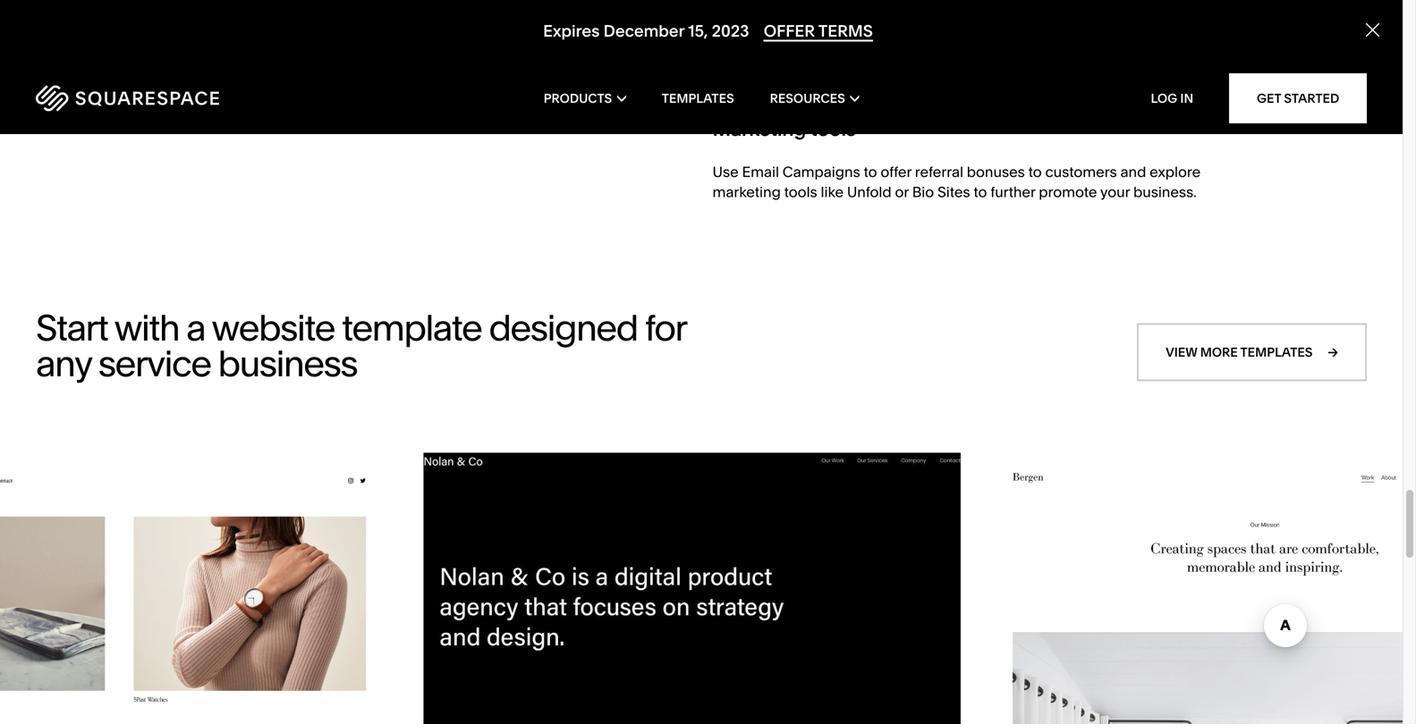 Task type: vqa. For each thing, say whether or not it's contained in the screenshot.
Preview Lusaka Link
no



Task type: describe. For each thing, give the bounding box(es) containing it.
get started
[[1257, 91, 1339, 106]]

bergen template image
[[1003, 453, 1416, 725]]

15,
[[688, 21, 708, 41]]

customers
[[1045, 163, 1117, 181]]

bonuses
[[967, 163, 1025, 181]]

marketing tools
[[713, 117, 856, 141]]

preview link for bergen template image on the right of the page
[[1209, 600, 1335, 653]]

squarespace logo image
[[36, 85, 219, 112]]

preview for bergen template image on the right of the page
[[1245, 618, 1300, 634]]

business.
[[1133, 183, 1197, 201]]

beaumont template image
[[0, 453, 395, 725]]

log             in link
[[1151, 91, 1194, 106]]

december
[[604, 21, 684, 41]]

expires december 15, 2023
[[543, 21, 749, 41]]

started
[[1284, 91, 1339, 106]]

view more templates
[[1166, 345, 1313, 360]]

like
[[821, 183, 844, 201]]

marketing
[[713, 183, 781, 201]]

unfold
[[847, 183, 892, 201]]

offer
[[764, 21, 815, 41]]

get started link
[[1229, 73, 1367, 123]]

2 preview button from the left
[[430, 453, 968, 725]]

view
[[1166, 345, 1197, 360]]

website
[[212, 306, 335, 350]]

1 horizontal spatial to
[[974, 183, 987, 201]]

use
[[713, 163, 739, 181]]

sites
[[937, 183, 970, 201]]

template
[[342, 306, 482, 350]]

get
[[1257, 91, 1281, 106]]

explore
[[1150, 163, 1201, 181]]

with
[[114, 306, 179, 350]]

offer terms link
[[764, 21, 873, 42]]

use email campaigns to offer referral bonuses to customers and explore marketing tools like unfold or bio sites to further promote your business.
[[713, 163, 1201, 201]]

2 horizontal spatial to
[[1028, 163, 1042, 181]]

terms
[[818, 21, 873, 41]]

more
[[1200, 345, 1238, 360]]

and
[[1120, 163, 1146, 181]]

service
[[98, 342, 211, 385]]

preview for beaumont template image
[[99, 618, 154, 634]]

any
[[36, 342, 91, 385]]

preview link for nolan template image
[[636, 600, 762, 653]]

0 vertical spatial tools
[[811, 117, 856, 141]]

offer terms
[[764, 21, 873, 41]]

promote
[[1039, 183, 1097, 201]]

or
[[895, 183, 909, 201]]

products
[[544, 91, 612, 106]]



Task type: locate. For each thing, give the bounding box(es) containing it.
squarespace logo link
[[36, 85, 302, 112]]

2 preview from the left
[[672, 618, 727, 634]]

start
[[36, 306, 108, 350]]

1 horizontal spatial preview link
[[636, 600, 762, 653]]

business
[[218, 342, 357, 385]]

templates link
[[662, 63, 734, 134]]

campaigns
[[783, 163, 860, 181]]

2 horizontal spatial preview button
[[1003, 453, 1416, 725]]

preview link for beaumont template image
[[63, 600, 189, 653]]

tools inside 'use email campaigns to offer referral bonuses to customers and explore marketing tools like unfold or bio sites to further promote your business.'
[[784, 183, 817, 201]]

start with a website template designed for any service business
[[36, 306, 686, 385]]

3 preview button from the left
[[1003, 453, 1416, 725]]

resources button
[[770, 63, 859, 134]]

email
[[742, 163, 779, 181]]

marketing
[[713, 117, 806, 141]]

preview link
[[63, 600, 189, 653], [636, 600, 762, 653], [1209, 600, 1335, 653]]

to up further
[[1028, 163, 1042, 181]]

1 preview button from the left
[[0, 453, 395, 725]]

→
[[1328, 345, 1338, 360]]

0 horizontal spatial to
[[864, 163, 877, 181]]

referral
[[915, 163, 963, 181]]

preview
[[99, 618, 154, 634], [672, 618, 727, 634], [1245, 618, 1300, 634]]

to up unfold
[[864, 163, 877, 181]]

2023
[[712, 21, 749, 41]]

1 vertical spatial templates
[[1240, 345, 1313, 360]]

0 horizontal spatial preview button
[[0, 453, 395, 725]]

0 horizontal spatial preview link
[[63, 600, 189, 653]]

2 preview link from the left
[[636, 600, 762, 653]]

templates left the →
[[1240, 345, 1313, 360]]

your
[[1100, 183, 1130, 201]]

tools down campaigns
[[784, 183, 817, 201]]

in
[[1180, 91, 1194, 106]]

0 horizontal spatial templates
[[662, 91, 734, 106]]

for
[[645, 306, 686, 350]]

tools
[[811, 117, 856, 141], [784, 183, 817, 201]]

offer
[[881, 163, 912, 181]]

0 vertical spatial templates
[[662, 91, 734, 106]]

2 horizontal spatial preview link
[[1209, 600, 1335, 653]]

designed
[[489, 306, 638, 350]]

1 horizontal spatial preview button
[[430, 453, 968, 725]]

tools down resources
[[811, 117, 856, 141]]

1 preview link from the left
[[63, 600, 189, 653]]

to down bonuses
[[974, 183, 987, 201]]

1 preview from the left
[[99, 618, 154, 634]]

bio
[[912, 183, 934, 201]]

preview button
[[0, 453, 395, 725], [430, 453, 968, 725], [1003, 453, 1416, 725]]

products button
[[544, 63, 626, 134]]

templates
[[662, 91, 734, 106], [1240, 345, 1313, 360]]

3 preview from the left
[[1245, 618, 1300, 634]]

log             in
[[1151, 91, 1194, 106]]

1 horizontal spatial templates
[[1240, 345, 1313, 360]]

expires
[[543, 21, 600, 41]]

a
[[186, 306, 205, 350]]

further
[[991, 183, 1035, 201]]

to
[[864, 163, 877, 181], [1028, 163, 1042, 181], [974, 183, 987, 201]]

templates down 15,
[[662, 91, 734, 106]]

nolan template image
[[430, 453, 968, 725]]

resources
[[770, 91, 845, 106]]

1 horizontal spatial preview
[[672, 618, 727, 634]]

log
[[1151, 91, 1177, 106]]

0 horizontal spatial preview
[[99, 618, 154, 634]]

1 vertical spatial tools
[[784, 183, 817, 201]]

2 horizontal spatial preview
[[1245, 618, 1300, 634]]

3 preview link from the left
[[1209, 600, 1335, 653]]



